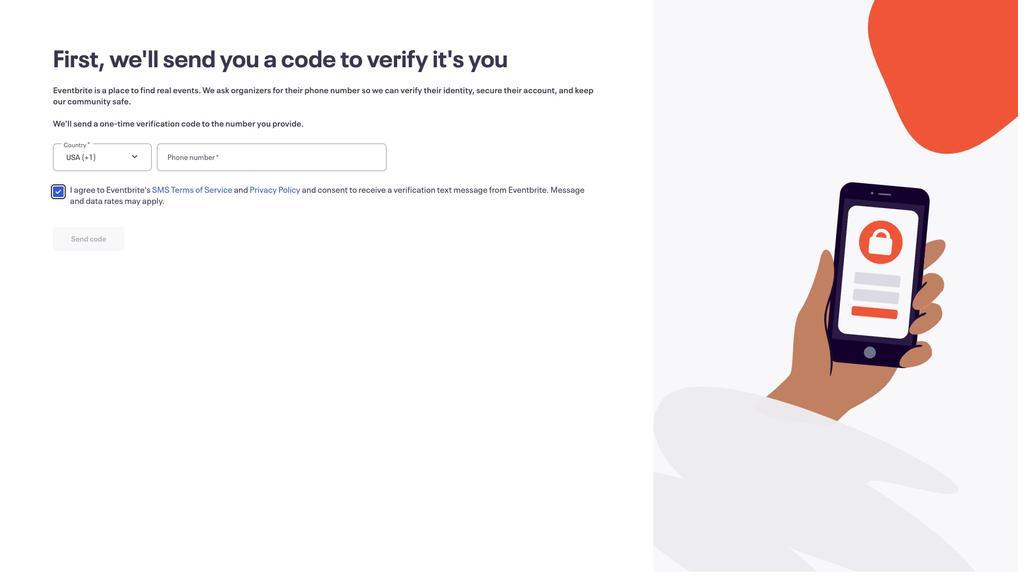 Task type: locate. For each thing, give the bounding box(es) containing it.
sms
[[152, 184, 169, 195]]

and left the keep
[[559, 84, 573, 95]]

i
[[70, 184, 72, 195]]

number right the
[[225, 118, 255, 129]]

phone
[[304, 84, 329, 95]]

and right policy
[[302, 184, 316, 195]]

eventbrite
[[53, 84, 93, 95]]

1 horizontal spatial code
[[181, 118, 200, 129]]

code right send
[[90, 234, 106, 244]]

code up phone
[[281, 42, 336, 74]]

rates
[[104, 195, 123, 206]]

code
[[281, 42, 336, 74], [181, 118, 200, 129], [90, 234, 106, 244]]

we'll send a one-time verification code to the number you provide.
[[53, 118, 304, 129]]

send up events.
[[163, 42, 216, 74]]

and
[[559, 84, 573, 95], [234, 184, 248, 195], [302, 184, 316, 195], [70, 195, 84, 206]]

0 horizontal spatial their
[[285, 84, 303, 95]]

verify right can
[[400, 84, 422, 95]]

send
[[163, 42, 216, 74], [73, 118, 92, 129]]

2 horizontal spatial number
[[330, 84, 360, 95]]

2 vertical spatial code
[[90, 234, 106, 244]]

0 horizontal spatial *
[[87, 139, 90, 150]]

safe.
[[112, 95, 131, 107]]

i agree to eventbrite's sms terms of service and privacy policy
[[70, 184, 300, 195]]

a right receive
[[387, 184, 392, 195]]

2 horizontal spatial code
[[281, 42, 336, 74]]

* up service
[[216, 152, 219, 162]]

country
[[64, 141, 86, 149]]

country *
[[64, 139, 90, 150]]

we'll
[[109, 42, 159, 74]]

policy
[[278, 184, 300, 195]]

send
[[71, 234, 88, 244]]

and left privacy
[[234, 184, 248, 195]]

a right is
[[102, 84, 107, 95]]

1 vertical spatial verify
[[400, 84, 422, 95]]

privacy policy link
[[250, 184, 300, 195]]

2 horizontal spatial their
[[504, 84, 522, 95]]

provide.
[[272, 118, 304, 129]]

* right country
[[87, 139, 90, 150]]

find
[[140, 84, 155, 95]]

verify up can
[[367, 42, 428, 74]]

1 vertical spatial number
[[225, 118, 255, 129]]

0 vertical spatial code
[[281, 42, 336, 74]]

sms terms of service link
[[152, 184, 232, 195]]

verification
[[136, 118, 180, 129], [394, 184, 436, 195]]

verify
[[367, 42, 428, 74], [400, 84, 422, 95]]

to left the
[[202, 118, 210, 129]]

1 vertical spatial *
[[216, 152, 219, 162]]

a
[[264, 42, 277, 74], [102, 84, 107, 95], [93, 118, 98, 129], [387, 184, 392, 195]]

verification inside and consent to receive a verification text message from eventbrite. message and data rates may apply.
[[394, 184, 436, 195]]

receive
[[359, 184, 386, 195]]

None field
[[220, 144, 376, 171]]

their left identity, at the left of page
[[424, 84, 442, 95]]

verification right time
[[136, 118, 180, 129]]

one-
[[100, 118, 117, 129]]

send code button
[[53, 227, 124, 251]]

0 horizontal spatial number
[[189, 152, 215, 162]]

to left receive
[[349, 184, 357, 195]]

may
[[125, 195, 141, 206]]

you up organizers
[[220, 42, 259, 74]]

for
[[273, 84, 283, 95]]

keep
[[575, 84, 594, 95]]

number
[[330, 84, 360, 95], [225, 118, 255, 129], [189, 152, 215, 162]]

to left find
[[131, 84, 139, 95]]

agree
[[74, 184, 95, 195]]

you
[[220, 42, 259, 74], [468, 42, 508, 74], [257, 118, 271, 129]]

0 vertical spatial number
[[330, 84, 360, 95]]

their right secure
[[504, 84, 522, 95]]

code left the
[[181, 118, 200, 129]]

of
[[195, 184, 203, 195]]

place
[[108, 84, 129, 95]]

number left so
[[330, 84, 360, 95]]

eventbrite is a place to find real events. we ask organizers for their phone number so we can verify their identity, secure their account, and keep our community safe.
[[53, 84, 594, 107]]

we
[[372, 84, 383, 95]]

so
[[362, 84, 370, 95]]

0 horizontal spatial send
[[73, 118, 92, 129]]

consent
[[318, 184, 348, 195]]

community
[[67, 95, 111, 107]]

1 horizontal spatial send
[[163, 42, 216, 74]]

and inside eventbrite is a place to find real events. we ask organizers for their phone number so we can verify their identity, secure their account, and keep our community safe.
[[559, 84, 573, 95]]

can
[[385, 84, 399, 95]]

identity,
[[443, 84, 475, 95]]

1 horizontal spatial number
[[225, 118, 255, 129]]

0 vertical spatial *
[[87, 139, 90, 150]]

we'll
[[53, 118, 72, 129]]

secure
[[476, 84, 502, 95]]

0 horizontal spatial verification
[[136, 118, 180, 129]]

*
[[87, 139, 90, 150], [216, 152, 219, 162]]

1 their from the left
[[285, 84, 303, 95]]

1 vertical spatial verification
[[394, 184, 436, 195]]

privacy
[[250, 184, 277, 195]]

1 horizontal spatial their
[[424, 84, 442, 95]]

0 vertical spatial send
[[163, 42, 216, 74]]

service
[[204, 184, 232, 195]]

1 horizontal spatial verification
[[394, 184, 436, 195]]

verification for a
[[394, 184, 436, 195]]

send right "we'll"
[[73, 118, 92, 129]]

1 vertical spatial send
[[73, 118, 92, 129]]

phone
[[167, 152, 188, 162]]

0 horizontal spatial code
[[90, 234, 106, 244]]

their
[[285, 84, 303, 95], [424, 84, 442, 95], [504, 84, 522, 95]]

number right phone
[[189, 152, 215, 162]]

0 vertical spatial verification
[[136, 118, 180, 129]]

terms
[[171, 184, 194, 195]]

the
[[211, 118, 224, 129]]

time
[[117, 118, 135, 129]]

to
[[340, 42, 363, 74], [131, 84, 139, 95], [202, 118, 210, 129], [97, 184, 105, 195], [349, 184, 357, 195]]

a inside and consent to receive a verification text message from eventbrite. message and data rates may apply.
[[387, 184, 392, 195]]

their right for
[[285, 84, 303, 95]]

message
[[453, 184, 488, 195]]

phone number *
[[167, 152, 219, 162]]

verification left text
[[394, 184, 436, 195]]



Task type: vqa. For each thing, say whether or not it's contained in the screenshot.
code in "button"
yes



Task type: describe. For each thing, give the bounding box(es) containing it.
and consent to receive a verification text message from eventbrite. message and data rates may apply.
[[70, 184, 585, 206]]

you up secure
[[468, 42, 508, 74]]

from
[[489, 184, 507, 195]]

data
[[86, 195, 103, 206]]

1 horizontal spatial *
[[216, 152, 219, 162]]

a inside eventbrite is a place to find real events. we ask organizers for their phone number so we can verify their identity, secure their account, and keep our community safe.
[[102, 84, 107, 95]]

to up so
[[340, 42, 363, 74]]

real
[[157, 84, 171, 95]]

message
[[551, 184, 585, 195]]

to inside eventbrite is a place to find real events. we ask organizers for their phone number so we can verify their identity, secure their account, and keep our community safe.
[[131, 84, 139, 95]]

to inside and consent to receive a verification text message from eventbrite. message and data rates may apply.
[[349, 184, 357, 195]]

events.
[[173, 84, 201, 95]]

eventbrite's
[[106, 184, 150, 195]]

code inside button
[[90, 234, 106, 244]]

1 vertical spatial code
[[181, 118, 200, 129]]

and left data
[[70, 195, 84, 206]]

account,
[[523, 84, 557, 95]]

our
[[53, 95, 66, 107]]

first,
[[53, 42, 105, 74]]

a left one-
[[93, 118, 98, 129]]

you left provide.
[[257, 118, 271, 129]]

first, we'll send you a code to verify it's you
[[53, 42, 508, 74]]

text
[[437, 184, 452, 195]]

3 their from the left
[[504, 84, 522, 95]]

we
[[203, 84, 215, 95]]

organizers
[[231, 84, 271, 95]]

ask
[[216, 84, 229, 95]]

verification for time
[[136, 118, 180, 129]]

number inside eventbrite is a place to find real events. we ask organizers for their phone number so we can verify their identity, secure their account, and keep our community safe.
[[330, 84, 360, 95]]

2 their from the left
[[424, 84, 442, 95]]

0 vertical spatial verify
[[367, 42, 428, 74]]

eventbrite.
[[508, 184, 549, 195]]

send code
[[71, 234, 106, 244]]

to right 'agree' at the left top of page
[[97, 184, 105, 195]]

it's
[[433, 42, 464, 74]]

a up for
[[264, 42, 277, 74]]

is
[[94, 84, 100, 95]]

verify inside eventbrite is a place to find real events. we ask organizers for their phone number so we can verify their identity, secure their account, and keep our community safe.
[[400, 84, 422, 95]]

2 vertical spatial number
[[189, 152, 215, 162]]

apply.
[[142, 195, 165, 206]]



